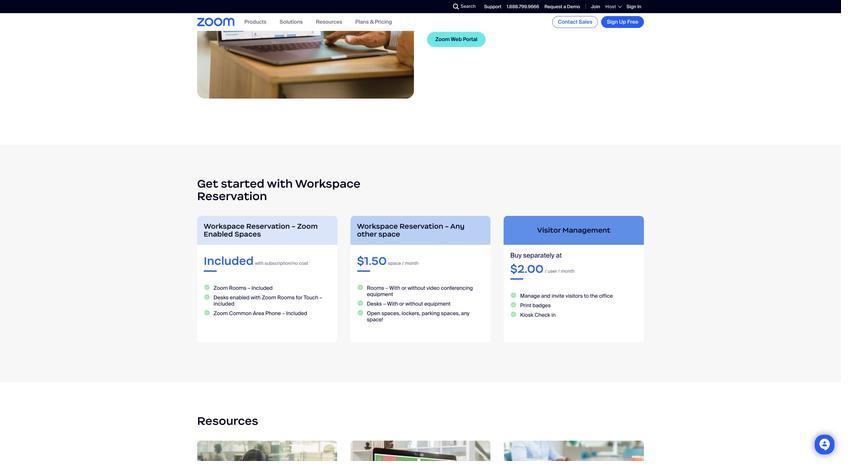 Task type: describe. For each thing, give the bounding box(es) containing it.
touch
[[304, 294, 319, 301]]

video
[[427, 285, 440, 291]]

zoom inside 'desks enabled with zoom rooms for touch – included'
[[262, 294, 276, 301]]

included
[[214, 300, 235, 307]]

separately
[[523, 251, 555, 260]]

zoom rooms – included
[[214, 285, 273, 291]]

zoom inside workspace reservation - zoom enabled spaces
[[297, 222, 318, 231]]

man reviewing floor plans on computer image
[[197, 0, 414, 99]]

conferencing
[[441, 285, 473, 291]]

space inside $1.50 space / month
[[388, 260, 401, 266]]

1.888.799.9666
[[507, 4, 540, 9]]

plans & pricing
[[356, 19, 392, 25]]

solutions
[[280, 19, 303, 25]]

reservation for included
[[246, 222, 290, 231]]

contact
[[558, 18, 578, 25]]

contact sales
[[558, 18, 593, 25]]

workspace inside workspace reservation - any other space
[[357, 222, 398, 231]]

displays
[[456, 19, 476, 26]]

0 horizontal spatial your
[[448, 6, 459, 13]]

with inside included with subscription/no cost
[[255, 260, 264, 266]]

month inside the buy separately at $2.00 / user / month
[[561, 268, 575, 274]]

/ inside $1.50 space / month
[[402, 260, 404, 266]]

&
[[370, 19, 374, 25]]

pricing
[[375, 19, 392, 25]]

monitor
[[427, 12, 446, 19]]

demo
[[568, 4, 580, 9]]

invite
[[552, 292, 565, 299]]

workspace inside get started with workspace reservation
[[295, 176, 361, 191]]

host button
[[606, 4, 622, 10]]

enabled
[[230, 294, 250, 301]]

search
[[461, 3, 476, 9]]

0 vertical spatial resources
[[316, 19, 342, 25]]

products button
[[245, 19, 267, 25]]

portal
[[575, 6, 589, 13]]

sign in
[[627, 4, 642, 9]]

join link
[[591, 4, 601, 9]]

zoom web portal link
[[427, 32, 486, 47]]

open
[[367, 310, 381, 317]]

check
[[535, 312, 551, 319]]

digital
[[595, 12, 610, 19]]

space inside workspace reservation - any other space
[[379, 230, 400, 239]]

where
[[590, 6, 605, 13]]

1 spaces, from the left
[[382, 310, 401, 317]]

rooms – with or without video conferencing equipment
[[367, 285, 473, 298]]

0 horizontal spatial and
[[447, 12, 457, 19]]

print badges
[[521, 302, 551, 309]]

for inside 'desks enabled with zoom rooms for touch – included'
[[296, 294, 303, 301]]

2 horizontal spatial /
[[559, 268, 560, 274]]

spaces
[[235, 230, 261, 239]]

host
[[606, 4, 617, 10]]

get
[[197, 176, 218, 191]]

1 vertical spatial your
[[483, 19, 493, 26]]

common
[[229, 310, 252, 317]]

portal
[[463, 36, 478, 43]]

management
[[563, 226, 611, 235]]

web
[[451, 36, 462, 43]]

subscription/no
[[265, 260, 298, 266]]

contact sales link
[[553, 16, 598, 28]]

user
[[548, 268, 557, 274]]

up
[[620, 18, 626, 25]]

1 horizontal spatial equipment
[[425, 300, 451, 307]]

workspace inside workspace reservation - zoom enabled spaces
[[204, 222, 245, 231]]

reservation for $1.50
[[400, 222, 444, 231]]

month inside $1.50 space / month
[[405, 260, 419, 266]]

request a demo link
[[545, 4, 580, 9]]

zoom logo image
[[197, 18, 235, 26]]

in inside manage your zoom workplace solutions through zoom's web portal where you can easily monitor and manage deployments for kiosk, workspace reservation, digital signage, and scheduling displays in your space.
[[477, 19, 482, 26]]

office
[[600, 292, 613, 299]]

kiosk,
[[519, 12, 534, 19]]

enabled
[[204, 230, 233, 239]]

kiosk
[[521, 312, 534, 319]]

2 spaces, from the left
[[441, 310, 460, 317]]

2 vertical spatial included
[[286, 310, 307, 317]]

0 vertical spatial included
[[204, 254, 254, 268]]

manage and invite visitors to the office
[[521, 292, 613, 299]]

support link
[[485, 4, 502, 9]]

web
[[564, 6, 574, 13]]

for inside manage your zoom workplace solutions through zoom's web portal where you can easily monitor and manage deployments for kiosk, workspace reservation, digital signage, and scheduling displays in your space.
[[511, 12, 518, 19]]

manage
[[458, 12, 478, 19]]

or for desks
[[400, 300, 404, 307]]

support
[[485, 4, 502, 9]]

solutions
[[501, 6, 523, 13]]

cost
[[299, 260, 308, 266]]

resources button
[[316, 19, 342, 25]]

– inside the rooms – with or without video conferencing equipment
[[386, 285, 388, 291]]

started
[[221, 176, 265, 191]]

buy
[[511, 251, 522, 260]]

a
[[564, 4, 566, 9]]

0 horizontal spatial rooms
[[229, 285, 247, 291]]

buy separately at $2.00 / user / month
[[511, 251, 575, 276]]

get started with workspace reservation
[[197, 176, 361, 204]]

0 horizontal spatial resources
[[197, 414, 258, 428]]

workplace
[[475, 6, 500, 13]]

plans & pricing link
[[356, 19, 392, 25]]

deployments
[[479, 12, 510, 19]]

space!
[[367, 316, 383, 323]]

zoom common area phone – included
[[214, 310, 307, 317]]

with for desks
[[387, 300, 398, 307]]

1.888.799.9666 link
[[507, 4, 540, 9]]



Task type: vqa. For each thing, say whether or not it's contained in the screenshot.
Desks
yes



Task type: locate. For each thing, give the bounding box(es) containing it.
0 vertical spatial for
[[511, 12, 518, 19]]

signage,
[[611, 12, 632, 19]]

in right check
[[552, 312, 556, 319]]

included with subscription/no cost
[[204, 254, 308, 268]]

workspace inside manage your zoom workplace solutions through zoom's web portal where you can easily monitor and manage deployments for kiosk, workspace reservation, digital signage, and scheduling displays in your space.
[[535, 12, 562, 19]]

reservation inside get started with workspace reservation
[[197, 189, 267, 204]]

– inside 'desks enabled with zoom rooms for touch – included'
[[320, 294, 322, 301]]

rooms up open at the bottom left of the page
[[367, 285, 384, 291]]

$2.00
[[511, 262, 544, 276]]

with inside get started with workspace reservation
[[267, 176, 293, 191]]

without for equipment
[[406, 300, 423, 307]]

zoom
[[460, 6, 474, 13], [436, 36, 450, 43], [297, 222, 318, 231], [214, 285, 228, 291], [262, 294, 276, 301], [214, 310, 228, 317]]

to
[[584, 292, 589, 299]]

- inside workspace reservation - any other space
[[445, 222, 449, 231]]

desks left enabled at the bottom of page
[[214, 294, 229, 301]]

manage your zoom workplace solutions through zoom's web portal where you can easily monitor and manage deployments for kiosk, workspace reservation, digital signage, and scheduling displays in your space.
[[427, 6, 643, 26]]

1 vertical spatial resources
[[197, 414, 258, 428]]

0 vertical spatial with
[[267, 176, 293, 191]]

desks enabled with zoom rooms for touch – included
[[214, 294, 322, 307]]

0 vertical spatial in
[[477, 19, 482, 26]]

month right user
[[561, 268, 575, 274]]

0 horizontal spatial desks
[[214, 294, 229, 301]]

solutions button
[[280, 19, 303, 25]]

products
[[245, 19, 267, 25]]

manage for manage and invite visitors to the office
[[521, 292, 540, 299]]

spaces, right open at the bottom left of the page
[[382, 310, 401, 317]]

included down touch
[[286, 310, 307, 317]]

without for video
[[408, 285, 426, 291]]

spaces, left any
[[441, 310, 460, 317]]

1 horizontal spatial spaces,
[[441, 310, 460, 317]]

space right other
[[379, 230, 400, 239]]

easily
[[626, 6, 640, 13]]

/ right user
[[559, 268, 560, 274]]

plans
[[356, 19, 369, 25]]

1 vertical spatial with
[[255, 260, 264, 266]]

reservation inside workspace reservation - zoom enabled spaces
[[246, 222, 290, 231]]

1 horizontal spatial -
[[445, 222, 449, 231]]

resources
[[316, 19, 342, 25], [197, 414, 258, 428]]

at
[[556, 251, 562, 260]]

without left video
[[408, 285, 426, 291]]

equipment inside the rooms – with or without video conferencing equipment
[[367, 291, 393, 298]]

1 horizontal spatial month
[[561, 268, 575, 274]]

sign for sign in
[[627, 4, 637, 9]]

- inside workspace reservation - zoom enabled spaces
[[292, 222, 296, 231]]

and right monitor
[[447, 12, 457, 19]]

manage
[[427, 6, 447, 13], [521, 292, 540, 299]]

manage inside manage your zoom workplace solutions through zoom's web portal where you can easily monitor and manage deployments for kiosk, workspace reservation, digital signage, and scheduling displays in your space.
[[427, 6, 447, 13]]

reservation
[[197, 189, 267, 204], [246, 222, 290, 231], [400, 222, 444, 231]]

1 horizontal spatial desks
[[367, 300, 382, 307]]

workspace reservation - any other space
[[357, 222, 465, 239]]

zoom inside manage your zoom workplace solutions through zoom's web portal where you can easily monitor and manage deployments for kiosk, workspace reservation, digital signage, and scheduling displays in your space.
[[460, 6, 474, 13]]

space
[[379, 230, 400, 239], [388, 260, 401, 266]]

with inside the rooms – with or without video conferencing equipment
[[390, 285, 400, 291]]

visitors
[[566, 292, 583, 299]]

or up desks – with or without equipment
[[402, 285, 407, 291]]

1 vertical spatial space
[[388, 260, 401, 266]]

or for rooms
[[402, 285, 407, 291]]

sign
[[627, 4, 637, 9], [607, 18, 618, 25]]

0 vertical spatial month
[[405, 260, 419, 266]]

1 vertical spatial month
[[561, 268, 575, 274]]

join
[[591, 4, 601, 9]]

1 horizontal spatial your
[[483, 19, 493, 26]]

0 horizontal spatial /
[[402, 260, 404, 266]]

1 vertical spatial manage
[[521, 292, 540, 299]]

for left touch
[[296, 294, 303, 301]]

open spaces, lockers, parking spaces, any space!
[[367, 310, 470, 323]]

through
[[525, 6, 543, 13]]

space right '$1.50'
[[388, 260, 401, 266]]

0 horizontal spatial for
[[296, 294, 303, 301]]

1 horizontal spatial /
[[545, 268, 547, 274]]

2 - from the left
[[445, 222, 449, 231]]

with up open spaces, lockers, parking spaces, any space!
[[387, 300, 398, 307]]

sign for sign up free
[[607, 18, 618, 25]]

manage up print
[[521, 292, 540, 299]]

or
[[402, 285, 407, 291], [400, 300, 404, 307]]

desks
[[214, 294, 229, 301], [367, 300, 382, 307]]

0 vertical spatial or
[[402, 285, 407, 291]]

0 vertical spatial your
[[448, 6, 459, 13]]

0 horizontal spatial -
[[292, 222, 296, 231]]

any
[[461, 310, 470, 317]]

any
[[451, 222, 465, 231]]

without up lockers,
[[406, 300, 423, 307]]

in
[[477, 19, 482, 26], [552, 312, 556, 319]]

without
[[408, 285, 426, 291], [406, 300, 423, 307]]

1 - from the left
[[292, 222, 296, 231]]

sign up free link
[[602, 16, 644, 28]]

sign in link
[[627, 4, 642, 9]]

1 vertical spatial equipment
[[425, 300, 451, 307]]

1 vertical spatial with
[[387, 300, 398, 307]]

/ right '$1.50'
[[402, 260, 404, 266]]

0 horizontal spatial spaces,
[[382, 310, 401, 317]]

0 vertical spatial without
[[408, 285, 426, 291]]

1 horizontal spatial for
[[511, 12, 518, 19]]

included up 'desks enabled with zoom rooms for touch – included'
[[252, 285, 273, 291]]

and down in
[[634, 12, 643, 19]]

parking
[[422, 310, 440, 317]]

0 vertical spatial space
[[379, 230, 400, 239]]

1 horizontal spatial in
[[552, 312, 556, 319]]

manage for manage your zoom workplace solutions through zoom's web portal where you can easily monitor and manage deployments for kiosk, workspace reservation, digital signage, and scheduling displays in your space.
[[427, 6, 447, 13]]

lockers,
[[402, 310, 421, 317]]

0 vertical spatial sign
[[627, 4, 637, 9]]

0 horizontal spatial manage
[[427, 6, 447, 13]]

in
[[638, 4, 642, 9]]

-
[[292, 222, 296, 231], [445, 222, 449, 231]]

$1.50
[[357, 254, 387, 268]]

sign left in
[[627, 4, 637, 9]]

with for workspace
[[267, 176, 293, 191]]

visitor management
[[538, 226, 611, 235]]

0 vertical spatial equipment
[[367, 291, 393, 298]]

with for zoom
[[251, 294, 261, 301]]

or inside the rooms – with or without video conferencing equipment
[[402, 285, 407, 291]]

zoom's
[[545, 6, 562, 13]]

rooms up 'phone' at bottom
[[278, 294, 295, 301]]

your
[[448, 6, 459, 13], [483, 19, 493, 26]]

in right displays
[[477, 19, 482, 26]]

reservation,
[[563, 12, 593, 19]]

1 vertical spatial included
[[252, 285, 273, 291]]

- for $1.50
[[445, 222, 449, 231]]

manage up scheduling on the top right of page
[[427, 6, 447, 13]]

zoom web portal
[[436, 36, 478, 43]]

included down enabled
[[204, 254, 254, 268]]

1 vertical spatial in
[[552, 312, 556, 319]]

–
[[248, 285, 250, 291], [386, 285, 388, 291], [320, 294, 322, 301], [383, 300, 386, 307], [282, 310, 285, 317]]

scheduling
[[427, 19, 455, 26]]

1 vertical spatial for
[[296, 294, 303, 301]]

rooms inside the rooms – with or without video conferencing equipment
[[367, 285, 384, 291]]

sales
[[579, 18, 593, 25]]

/ left user
[[545, 268, 547, 274]]

None search field
[[429, 1, 455, 12]]

your left 'search'
[[448, 6, 459, 13]]

0 vertical spatial manage
[[427, 6, 447, 13]]

or up lockers,
[[400, 300, 404, 307]]

1 horizontal spatial sign
[[627, 4, 637, 9]]

equipment up parking on the bottom right
[[425, 300, 451, 307]]

equipment up open at the bottom left of the page
[[367, 291, 393, 298]]

with inside 'desks enabled with zoom rooms for touch – included'
[[251, 294, 261, 301]]

you
[[606, 6, 615, 13]]

sign up free
[[607, 18, 639, 25]]

0 horizontal spatial equipment
[[367, 291, 393, 298]]

month up the rooms – with or without video conferencing equipment
[[405, 260, 419, 266]]

workspace
[[535, 12, 562, 19], [295, 176, 361, 191], [204, 222, 245, 231], [357, 222, 398, 231]]

with for rooms
[[390, 285, 400, 291]]

for left kiosk,
[[511, 12, 518, 19]]

workspace reservation - zoom enabled spaces
[[204, 222, 318, 239]]

$1.50 space / month
[[357, 254, 419, 268]]

rooms inside 'desks enabled with zoom rooms for touch – included'
[[278, 294, 295, 301]]

free
[[628, 18, 639, 25]]

0 horizontal spatial month
[[405, 260, 419, 266]]

1 horizontal spatial and
[[542, 292, 551, 299]]

phone
[[266, 310, 281, 317]]

rooms
[[229, 285, 247, 291], [367, 285, 384, 291], [278, 294, 295, 301]]

request a demo
[[545, 4, 580, 9]]

rooms up enabled at the bottom of page
[[229, 285, 247, 291]]

0 horizontal spatial in
[[477, 19, 482, 26]]

1 horizontal spatial manage
[[521, 292, 540, 299]]

1 vertical spatial or
[[400, 300, 404, 307]]

without inside the rooms – with or without video conferencing equipment
[[408, 285, 426, 291]]

2 vertical spatial with
[[251, 294, 261, 301]]

desks inside 'desks enabled with zoom rooms for touch – included'
[[214, 294, 229, 301]]

can
[[616, 6, 625, 13]]

- for included
[[292, 222, 296, 231]]

0 vertical spatial with
[[390, 285, 400, 291]]

desks for included
[[214, 294, 229, 301]]

with
[[390, 285, 400, 291], [387, 300, 398, 307]]

1 horizontal spatial resources
[[316, 19, 342, 25]]

area
[[253, 310, 264, 317]]

visitor
[[538, 226, 561, 235]]

1 horizontal spatial rooms
[[278, 294, 295, 301]]

2 horizontal spatial and
[[634, 12, 643, 19]]

reservation inside workspace reservation - any other space
[[400, 222, 444, 231]]

desks up open at the bottom left of the page
[[367, 300, 382, 307]]

/
[[402, 260, 404, 266], [545, 268, 547, 274], [559, 268, 560, 274]]

1 vertical spatial without
[[406, 300, 423, 307]]

the
[[590, 292, 598, 299]]

sign left up
[[607, 18, 618, 25]]

kiosk check in
[[521, 312, 556, 319]]

with up desks – with or without equipment
[[390, 285, 400, 291]]

other
[[357, 230, 377, 239]]

print
[[521, 302, 532, 309]]

2 horizontal spatial rooms
[[367, 285, 384, 291]]

equipment
[[367, 291, 393, 298], [425, 300, 451, 307]]

for
[[511, 12, 518, 19], [296, 294, 303, 301]]

your down workplace
[[483, 19, 493, 26]]

0 horizontal spatial sign
[[607, 18, 618, 25]]

desks for $1.50
[[367, 300, 382, 307]]

1 vertical spatial sign
[[607, 18, 618, 25]]

search image
[[453, 4, 459, 10], [453, 4, 459, 10]]

and up badges
[[542, 292, 551, 299]]



